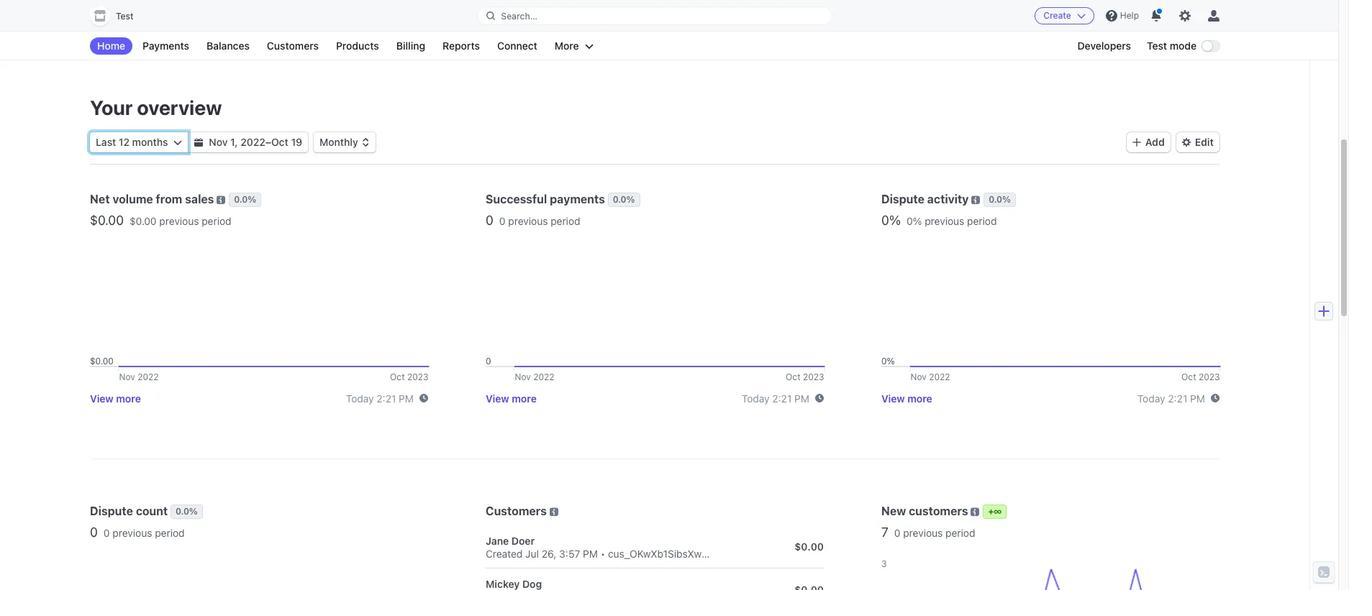 Task type: vqa. For each thing, say whether or not it's contained in the screenshot.
MICKEY
yes



Task type: locate. For each thing, give the bounding box(es) containing it.
period inside 7 0 previous period
[[946, 528, 976, 540]]

test for test mode
[[1147, 40, 1168, 52]]

period down activity at right top
[[968, 215, 997, 227]]

period down payments
[[551, 215, 581, 227]]

info image
[[971, 508, 980, 517]]

test mode
[[1147, 40, 1197, 52]]

0 horizontal spatial test
[[116, 11, 134, 22]]

activity
[[928, 193, 969, 206]]

0.0% right payments
[[613, 194, 635, 205]]

7
[[882, 525, 889, 541]]

today for 0%
[[1138, 393, 1166, 405]]

previous down dispute count
[[113, 528, 152, 540]]

cell
[[486, 534, 824, 560]]

0
[[486, 213, 494, 228], [499, 215, 506, 227], [90, 525, 98, 541], [104, 528, 110, 540], [895, 528, 901, 540]]

0 horizontal spatial more
[[116, 393, 141, 405]]

dispute
[[882, 193, 925, 206], [90, 505, 133, 518]]

test up am
[[116, 11, 134, 22]]

26,
[[542, 548, 557, 560]]

period inside $0.00 $0.00 previous period
[[202, 215, 231, 227]]

2 more from the left
[[512, 393, 537, 405]]

pm for 0
[[795, 393, 810, 405]]

successful payments
[[486, 193, 605, 206]]

more for $0.00
[[116, 393, 141, 405]]

new
[[882, 505, 906, 518]]

period down sales at the top left of the page
[[202, 215, 231, 227]]

1 view more from the left
[[90, 393, 141, 405]]

1 horizontal spatial svg image
[[195, 138, 203, 147]]

home
[[97, 40, 125, 52]]

0.0%
[[234, 194, 256, 205], [613, 194, 635, 205], [989, 194, 1011, 205], [176, 507, 198, 518]]

previous down "new customers"
[[904, 528, 943, 540]]

$0.00 for $0.00
[[795, 541, 824, 553]]

dispute up 0% 0% previous period
[[882, 193, 925, 206]]

3 today 2:21 pm from the left
[[1138, 393, 1206, 405]]

1 today 2:21 pm from the left
[[346, 393, 414, 405]]

toolbar
[[1127, 132, 1220, 153]]

2 view more from the left
[[486, 393, 537, 405]]

0 horizontal spatial dispute
[[90, 505, 133, 518]]

•
[[601, 548, 605, 560]]

add button
[[1127, 132, 1171, 153]]

pm
[[549, 39, 562, 50], [399, 393, 414, 405], [795, 393, 810, 405], [1191, 393, 1206, 405], [583, 548, 598, 560]]

1 vertical spatial test
[[1147, 40, 1168, 52]]

view
[[90, 393, 114, 405], [486, 393, 509, 405], [882, 393, 905, 405]]

1 view from the left
[[90, 393, 114, 405]]

0 vertical spatial dispute
[[882, 193, 925, 206]]

your overview
[[90, 96, 222, 119]]

0.0% right count
[[176, 507, 198, 518]]

0 horizontal spatial view more link
[[90, 393, 141, 405]]

developers
[[1078, 40, 1132, 52]]

0 horizontal spatial today
[[346, 393, 374, 405]]

3 view from the left
[[882, 393, 905, 405]]

previous for activity
[[925, 215, 965, 227]]

3 view more link from the left
[[882, 393, 933, 405]]

customers grid
[[486, 526, 824, 591]]

balances
[[207, 40, 250, 52]]

dispute left count
[[90, 505, 133, 518]]

1 horizontal spatial test
[[1147, 40, 1168, 52]]

1 horizontal spatial more
[[512, 393, 537, 405]]

1 horizontal spatial $0.00
[[130, 215, 157, 227]]

2 view more link from the left
[[486, 393, 537, 405]]

test inside button
[[116, 11, 134, 22]]

3:57
[[559, 548, 580, 560]]

2022
[[241, 136, 265, 148]]

1 horizontal spatial view
[[486, 393, 509, 405]]

1 view more link from the left
[[90, 393, 141, 405]]

2:21
[[530, 39, 547, 50], [377, 393, 396, 405], [773, 393, 792, 405], [1168, 393, 1188, 405]]

pm inside jane doer created jul 26, 3:57 pm • cus_okwxb1sibsxwug
[[583, 548, 598, 560]]

0 horizontal spatial 0 0 previous period
[[90, 525, 185, 541]]

1 horizontal spatial today
[[742, 393, 770, 405]]

2 horizontal spatial more
[[908, 393, 933, 405]]

2 horizontal spatial today 2:21 pm
[[1138, 393, 1206, 405]]

period down count
[[155, 528, 185, 540]]

∞
[[994, 507, 1002, 518]]

3 view more from the left
[[882, 393, 933, 405]]

test left the mode
[[1147, 40, 1168, 52]]

customers
[[909, 505, 969, 518]]

1 horizontal spatial 0%
[[907, 215, 922, 227]]

customers up doer
[[486, 505, 547, 518]]

Search… text field
[[478, 7, 832, 25]]

period
[[202, 215, 231, 227], [551, 215, 581, 227], [968, 215, 997, 227], [155, 528, 185, 540], [946, 528, 976, 540]]

2 horizontal spatial today
[[1138, 393, 1166, 405]]

svg image right months
[[174, 138, 182, 147]]

mickey
[[486, 578, 520, 591]]

0%
[[882, 213, 901, 228], [907, 215, 922, 227]]

$0.00 inside cell
[[795, 541, 824, 553]]

2 horizontal spatial view
[[882, 393, 905, 405]]

2 today 2:21 pm from the left
[[742, 393, 810, 405]]

today 2:21 pm
[[346, 393, 414, 405], [742, 393, 810, 405], [1138, 393, 1206, 405]]

edit
[[1195, 136, 1214, 148]]

info image up 26,
[[550, 508, 558, 517]]

2 horizontal spatial $0.00
[[795, 541, 824, 553]]

0 for new customers
[[895, 528, 901, 540]]

customers
[[267, 40, 319, 52], [486, 505, 547, 518]]

jane doer created jul 26, 3:57 pm • cus_okwxb1sibsxwug
[[486, 535, 714, 560]]

1 vertical spatial 0 0 previous period
[[90, 525, 185, 541]]

3 today from the left
[[1138, 393, 1166, 405]]

1 horizontal spatial 0 0 previous period
[[486, 213, 581, 228]]

1 vertical spatial customers
[[486, 505, 547, 518]]

svg image
[[174, 138, 182, 147], [195, 138, 203, 147]]

2 today from the left
[[742, 393, 770, 405]]

mickey dog cell
[[486, 578, 824, 591]]

0 horizontal spatial svg image
[[174, 138, 182, 147]]

view more link for $0.00
[[90, 393, 141, 405]]

products
[[336, 40, 379, 52]]

previous down activity at right top
[[925, 215, 965, 227]]

dog
[[523, 578, 542, 591]]

3 more from the left
[[908, 393, 933, 405]]

2 horizontal spatial view more
[[882, 393, 933, 405]]

customers left products
[[267, 40, 319, 52]]

0 0 previous period down the successful payments on the left of page
[[486, 213, 581, 228]]

from
[[156, 193, 182, 206]]

0 horizontal spatial today 2:21 pm
[[346, 393, 414, 405]]

svg image inside last 12 months popup button
[[174, 138, 182, 147]]

view more for $0.00
[[90, 393, 141, 405]]

0 for successful payments
[[499, 215, 506, 227]]

0 horizontal spatial view
[[90, 393, 114, 405]]

view more link
[[90, 393, 141, 405], [486, 393, 537, 405], [882, 393, 933, 405]]

0 horizontal spatial view more
[[90, 393, 141, 405]]

period for net volume from sales
[[202, 215, 231, 227]]

1 more from the left
[[116, 393, 141, 405]]

today for 0
[[742, 393, 770, 405]]

count
[[136, 505, 168, 518]]

svg image left nov
[[195, 138, 203, 147]]

$0.00 $0.00 previous period
[[90, 213, 231, 228]]

figure
[[90, 0, 834, 35], [90, 0, 834, 35]]

info image
[[217, 196, 226, 205], [972, 196, 981, 205], [550, 508, 558, 517]]

test
[[116, 11, 134, 22], [1147, 40, 1168, 52]]

reports
[[443, 40, 480, 52]]

view more link for 0%
[[882, 393, 933, 405]]

previous
[[159, 215, 199, 227], [508, 215, 548, 227], [925, 215, 965, 227], [113, 528, 152, 540], [904, 528, 943, 540]]

2 horizontal spatial info image
[[972, 196, 981, 205]]

last
[[96, 136, 116, 148]]

products link
[[329, 37, 386, 55]]

2:21 for 0
[[773, 393, 792, 405]]

nov 1, 2022 – oct 19
[[209, 136, 302, 148]]

today 2:21 pm for 0
[[742, 393, 810, 405]]

notifications image
[[1151, 10, 1162, 22]]

$0.00
[[90, 213, 124, 228], [130, 215, 157, 227], [795, 541, 824, 553]]

info image for 0%
[[972, 196, 981, 205]]

period for dispute count
[[155, 528, 185, 540]]

0 horizontal spatial info image
[[217, 196, 226, 205]]

0.0% right sales at the top left of the page
[[234, 194, 256, 205]]

0 0 previous period
[[486, 213, 581, 228], [90, 525, 185, 541]]

0 vertical spatial test
[[116, 11, 134, 22]]

more
[[116, 393, 141, 405], [512, 393, 537, 405], [908, 393, 933, 405]]

pm for 0%
[[1191, 393, 1206, 405]]

1 today from the left
[[346, 393, 374, 405]]

2:21 for $0.00
[[377, 393, 396, 405]]

view more
[[90, 393, 141, 405], [486, 393, 537, 405], [882, 393, 933, 405]]

previous down from
[[159, 215, 199, 227]]

info image right sales at the top left of the page
[[217, 196, 226, 205]]

previous inside 0% 0% previous period
[[925, 215, 965, 227]]

1 vertical spatial dispute
[[90, 505, 133, 518]]

period inside 0% 0% previous period
[[968, 215, 997, 227]]

balances link
[[199, 37, 257, 55]]

1 horizontal spatial customers
[[486, 505, 547, 518]]

dispute activity
[[882, 193, 969, 206]]

1 svg image from the left
[[174, 138, 182, 147]]

0 vertical spatial 0 0 previous period
[[486, 213, 581, 228]]

2 view from the left
[[486, 393, 509, 405]]

view more for 0
[[486, 393, 537, 405]]

sales
[[185, 193, 214, 206]]

mode
[[1170, 40, 1197, 52]]

1 horizontal spatial dispute
[[882, 193, 925, 206]]

help
[[1121, 10, 1139, 21]]

mickey dog
[[486, 578, 542, 591]]

0 vertical spatial customers
[[267, 40, 319, 52]]

1 horizontal spatial today 2:21 pm
[[742, 393, 810, 405]]

previous inside 7 0 previous period
[[904, 528, 943, 540]]

1 horizontal spatial view more link
[[486, 393, 537, 405]]

previous inside $0.00 $0.00 previous period
[[159, 215, 199, 227]]

add
[[1146, 136, 1165, 148]]

previous down successful
[[508, 215, 548, 227]]

0 inside 7 0 previous period
[[895, 528, 901, 540]]

toolbar containing add
[[1127, 132, 1220, 153]]

cus_okwxb1sibsxwug
[[608, 548, 714, 560]]

1 horizontal spatial view more
[[486, 393, 537, 405]]

period down info icon
[[946, 528, 976, 540]]

7 0 previous period
[[882, 525, 976, 541]]

cell containing jane doer
[[486, 534, 824, 560]]

2 horizontal spatial view more link
[[882, 393, 933, 405]]

info image right activity at right top
[[972, 196, 981, 205]]

new customers
[[882, 505, 969, 518]]

previous for customers
[[904, 528, 943, 540]]

0 horizontal spatial $0.00
[[90, 213, 124, 228]]

volume
[[113, 193, 153, 206]]

doer
[[512, 535, 535, 547]]

0 0 previous period down dispute count
[[90, 525, 185, 541]]

0% 0% previous period
[[882, 213, 997, 228]]

today
[[346, 393, 374, 405], [742, 393, 770, 405], [1138, 393, 1166, 405]]



Task type: describe. For each thing, give the bounding box(es) containing it.
am
[[115, 39, 128, 50]]

0.0% right activity at right top
[[989, 194, 1011, 205]]

previous for count
[[113, 528, 152, 540]]

last 12 months
[[96, 136, 168, 148]]

developers link
[[1071, 37, 1139, 55]]

0 0 previous period for dispute
[[90, 525, 185, 541]]

12
[[119, 136, 130, 148]]

jul
[[526, 548, 539, 560]]

jane
[[486, 535, 509, 547]]

$0.00 for $0.00 $0.00 previous period
[[90, 213, 124, 228]]

edit button
[[1177, 132, 1220, 153]]

view for 0
[[486, 393, 509, 405]]

–
[[265, 136, 271, 148]]

today for $0.00
[[346, 393, 374, 405]]

dispute for 0%
[[882, 193, 925, 206]]

more for 0%
[[908, 393, 933, 405]]

more
[[555, 40, 579, 52]]

oct
[[271, 136, 289, 148]]

your
[[90, 96, 133, 119]]

period for successful payments
[[551, 215, 581, 227]]

dispute for 0
[[90, 505, 133, 518]]

previous for payments
[[508, 215, 548, 227]]

test button
[[90, 6, 148, 26]]

today 2:21 pm for 0%
[[1138, 393, 1206, 405]]

connect link
[[490, 37, 545, 55]]

customers link
[[260, 37, 326, 55]]

billing link
[[389, 37, 433, 55]]

connect
[[497, 40, 538, 52]]

now, 2:21 pm
[[507, 39, 562, 50]]

+ ∞
[[989, 507, 1002, 518]]

0 horizontal spatial customers
[[267, 40, 319, 52]]

payments
[[550, 193, 605, 206]]

net volume from sales
[[90, 193, 214, 206]]

pm for $0.00
[[399, 393, 414, 405]]

period for new customers
[[946, 528, 976, 540]]

12:00 am
[[90, 39, 128, 50]]

last 12 months button
[[90, 132, 188, 153]]

dispute count
[[90, 505, 168, 518]]

0% inside 0% 0% previous period
[[907, 215, 922, 227]]

create button
[[1035, 7, 1095, 24]]

months
[[132, 136, 168, 148]]

2:21 for 0%
[[1168, 393, 1188, 405]]

payments
[[143, 40, 189, 52]]

info image for $0.00
[[217, 196, 226, 205]]

home link
[[90, 37, 133, 55]]

created
[[486, 548, 523, 560]]

reports link
[[436, 37, 487, 55]]

1,
[[230, 136, 238, 148]]

view for 0%
[[882, 393, 905, 405]]

0 for dispute count
[[104, 528, 110, 540]]

0 0 previous period for successful
[[486, 213, 581, 228]]

payments link
[[135, 37, 197, 55]]

0 horizontal spatial 0%
[[882, 213, 901, 228]]

successful
[[486, 193, 547, 206]]

search…
[[501, 10, 538, 21]]

19
[[291, 136, 302, 148]]

nov
[[209, 136, 228, 148]]

2 svg image from the left
[[195, 138, 203, 147]]

more button
[[548, 37, 601, 55]]

net
[[90, 193, 110, 206]]

today 2:21 pm for $0.00
[[346, 393, 414, 405]]

period for dispute activity
[[968, 215, 997, 227]]

test for test
[[116, 11, 134, 22]]

Search… search field
[[478, 7, 832, 25]]

$0.00 inside $0.00 $0.00 previous period
[[130, 215, 157, 227]]

help button
[[1100, 4, 1145, 27]]

overview
[[137, 96, 222, 119]]

1 horizontal spatial info image
[[550, 508, 558, 517]]

more for 0
[[512, 393, 537, 405]]

previous for volume
[[159, 215, 199, 227]]

12:00
[[90, 39, 113, 50]]

now,
[[507, 39, 527, 50]]

view more for 0%
[[882, 393, 933, 405]]

billing
[[396, 40, 425, 52]]

view for $0.00
[[90, 393, 114, 405]]

create
[[1044, 10, 1072, 21]]

+
[[989, 507, 994, 518]]

view more link for 0
[[486, 393, 537, 405]]



